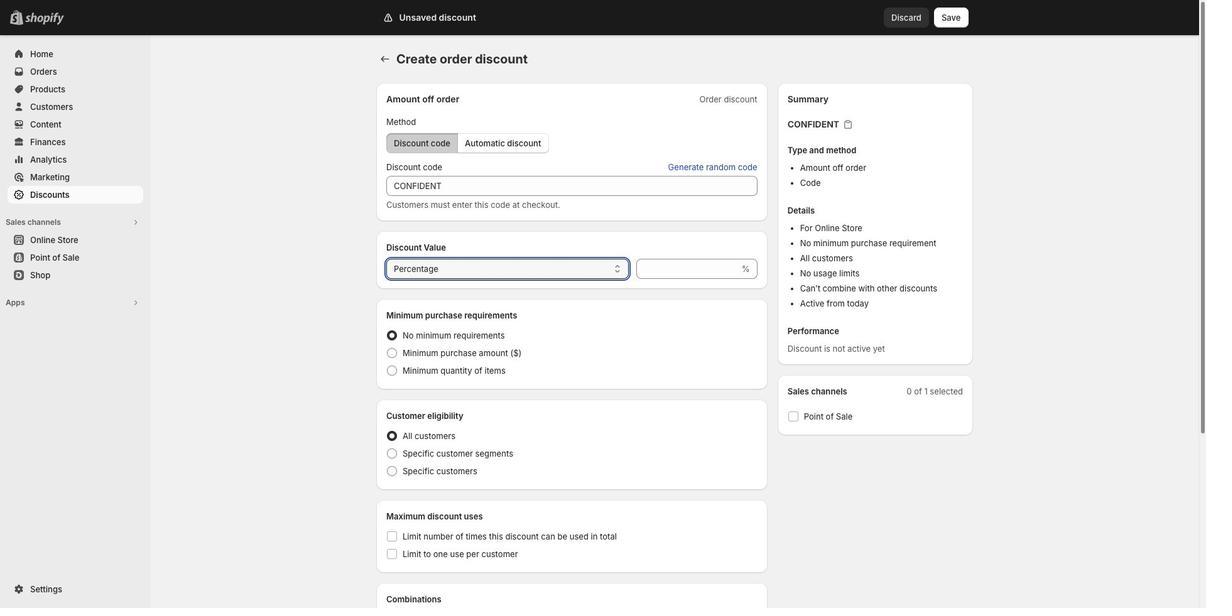 Task type: vqa. For each thing, say whether or not it's contained in the screenshot.
Compare plans
no



Task type: describe. For each thing, give the bounding box(es) containing it.
shopify image
[[25, 13, 64, 25]]



Task type: locate. For each thing, give the bounding box(es) containing it.
None text field
[[637, 259, 740, 279]]

None text field
[[387, 176, 758, 196]]



